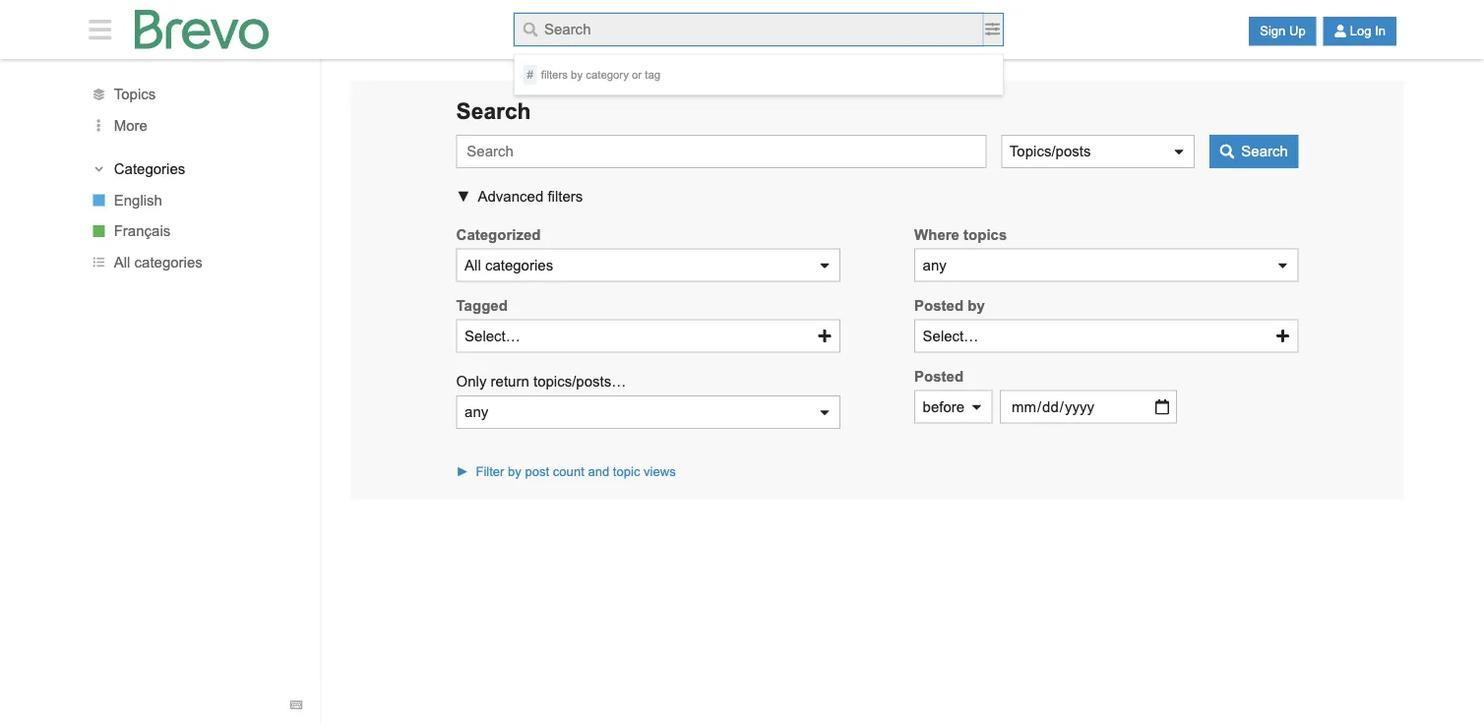 Task type: describe. For each thing, give the bounding box(es) containing it.
#
[[527, 68, 533, 81]]

topics
[[964, 226, 1007, 242]]

up
[[1289, 23, 1306, 38]]

none search field inside search main content
[[351, 81, 1404, 499]]

sign up button
[[1249, 16, 1316, 46]]

0 vertical spatial by
[[571, 68, 583, 81]]

layer group image
[[93, 89, 105, 100]]

select… for posted by
[[923, 328, 978, 344]]

open advanced search image
[[985, 22, 1000, 36]]

tag
[[645, 68, 660, 81]]

region inside search main content
[[351, 499, 1404, 528]]

all inside all categories link
[[114, 254, 130, 270]]

enter search keyword text field
[[456, 135, 986, 168]]

categories
[[114, 161, 185, 177]]

tagged
[[456, 297, 508, 313]]

ellipsis v image
[[89, 119, 109, 132]]

categorized
[[456, 226, 541, 242]]

# filters by category or tag
[[527, 68, 660, 81]]

views
[[644, 464, 676, 479]]

1 horizontal spatial all
[[465, 257, 481, 273]]

any for only
[[465, 404, 488, 420]]

sign
[[1260, 23, 1286, 38]]

search inside button
[[1241, 143, 1288, 159]]

in
[[1375, 23, 1386, 38]]

more
[[114, 117, 148, 133]]

date date field
[[1000, 390, 1177, 424]]

select… for tagged
[[465, 328, 520, 344]]

topic
[[613, 464, 640, 479]]

english
[[114, 192, 162, 208]]

any for where
[[923, 257, 946, 273]]

and
[[588, 464, 609, 479]]

filters for #
[[541, 68, 568, 81]]

topics/posts…
[[533, 373, 626, 389]]

all categories link
[[70, 247, 320, 278]]

Search text field
[[515, 14, 982, 45]]



Task type: locate. For each thing, give the bounding box(es) containing it.
log in
[[1350, 23, 1386, 38]]

1 horizontal spatial search
[[1241, 143, 1288, 159]]

post
[[525, 464, 549, 479]]

1 vertical spatial search
[[1241, 143, 1288, 159]]

posted by
[[914, 297, 985, 313]]

français link
[[70, 216, 320, 247]]

filters inside search field
[[548, 189, 583, 205]]

filters right advanced
[[548, 189, 583, 205]]

categories down categorized at the left top of page
[[485, 257, 553, 273]]

search image
[[1220, 144, 1235, 159]]

2 vertical spatial by
[[508, 464, 521, 479]]

select… down posted by
[[923, 328, 978, 344]]

posted for posted
[[914, 368, 964, 384]]

where
[[914, 226, 959, 242]]

english link
[[70, 185, 320, 216]]

1 horizontal spatial any
[[923, 257, 946, 273]]

by left 'post'
[[508, 464, 521, 479]]

by
[[571, 68, 583, 81], [968, 297, 985, 313], [508, 464, 521, 479]]

return
[[491, 373, 529, 389]]

categories down français
[[134, 254, 203, 270]]

0 horizontal spatial all categories
[[114, 254, 203, 270]]

0 horizontal spatial any
[[465, 404, 488, 420]]

categories
[[134, 254, 203, 270], [485, 257, 553, 273]]

search
[[456, 99, 531, 124], [1241, 143, 1288, 159]]

log
[[1350, 23, 1371, 38]]

or
[[632, 68, 642, 81]]

search button
[[1209, 135, 1299, 168]]

before
[[923, 399, 965, 415]]

1 vertical spatial any
[[465, 404, 488, 420]]

posted down where
[[914, 297, 964, 313]]

categories button
[[89, 159, 302, 179]]

1 horizontal spatial categories
[[485, 257, 553, 273]]

filters for advanced
[[548, 189, 583, 205]]

by for filter by post count and topic views
[[508, 464, 521, 479]]

filter
[[476, 464, 504, 479]]

categories inside all categories link
[[134, 254, 203, 270]]

select… down tagged
[[465, 328, 520, 344]]

1 horizontal spatial by
[[571, 68, 583, 81]]

brevo community image
[[135, 10, 268, 49]]

2 posted from the top
[[914, 368, 964, 384]]

sign up
[[1260, 23, 1306, 38]]

count
[[553, 464, 584, 479]]

français
[[114, 223, 170, 239]]

2 select… from the left
[[923, 328, 978, 344]]

1 vertical spatial posted
[[914, 368, 964, 384]]

0 vertical spatial any
[[923, 257, 946, 273]]

only return topics/posts…
[[456, 373, 626, 389]]

by down topics
[[968, 297, 985, 313]]

log in button
[[1323, 16, 1397, 46]]

posted up "before"
[[914, 368, 964, 384]]

search image
[[523, 22, 538, 37]]

category
[[586, 68, 629, 81]]

0 horizontal spatial by
[[508, 464, 521, 479]]

search right search image at right top
[[1241, 143, 1288, 159]]

any down only
[[465, 404, 488, 420]]

posted
[[914, 297, 964, 313], [914, 368, 964, 384]]

0 vertical spatial posted
[[914, 297, 964, 313]]

0 vertical spatial filters
[[541, 68, 568, 81]]

angle down image
[[92, 163, 105, 176]]

only
[[456, 373, 487, 389]]

any down where
[[923, 257, 946, 273]]

keyboard shortcuts image
[[290, 699, 303, 712]]

filter by post count and topic views
[[476, 464, 676, 479]]

1 horizontal spatial all categories
[[465, 257, 553, 273]]

posted for posted by
[[914, 297, 964, 313]]

1 select… from the left
[[465, 328, 520, 344]]

all categories down categorized at the left top of page
[[465, 257, 553, 273]]

1 posted from the top
[[914, 297, 964, 313]]

none search field containing search
[[351, 81, 1404, 499]]

0 horizontal spatial categories
[[134, 254, 203, 270]]

topics
[[114, 86, 156, 102]]

all categories
[[114, 254, 203, 270], [465, 257, 553, 273]]

advanced
[[478, 189, 543, 205]]

search down #
[[456, 99, 531, 124]]

categories inside search field
[[485, 257, 553, 273]]

2 horizontal spatial by
[[968, 297, 985, 313]]

None search field
[[351, 81, 1404, 499]]

by left category
[[571, 68, 583, 81]]

1 vertical spatial filters
[[548, 189, 583, 205]]

all right list icon
[[114, 254, 130, 270]]

filters right #
[[541, 68, 568, 81]]

region
[[351, 499, 1404, 528]]

more button
[[70, 110, 320, 141]]

where topics
[[914, 226, 1007, 242]]

1 vertical spatial by
[[968, 297, 985, 313]]

filters
[[541, 68, 568, 81], [548, 189, 583, 205]]

list image
[[93, 257, 105, 268]]

0 horizontal spatial all
[[114, 254, 130, 270]]

by for posted by
[[968, 297, 985, 313]]

0 horizontal spatial search
[[456, 99, 531, 124]]

topics link
[[70, 79, 320, 110]]

hide sidebar image
[[83, 17, 117, 42]]

0 horizontal spatial select…
[[465, 328, 520, 344]]

0 vertical spatial search
[[456, 99, 531, 124]]

advanced filters
[[478, 189, 583, 205]]

any
[[923, 257, 946, 273], [465, 404, 488, 420]]

search main content
[[70, 59, 1414, 724]]

1 horizontal spatial select…
[[923, 328, 978, 344]]

all categories down français
[[114, 254, 203, 270]]

user image
[[1334, 25, 1347, 37]]

topics/posts
[[1010, 143, 1091, 159]]

all
[[114, 254, 130, 270], [465, 257, 481, 273]]

all categories inside search field
[[465, 257, 553, 273]]

select…
[[465, 328, 520, 344], [923, 328, 978, 344]]

all down categorized at the left top of page
[[465, 257, 481, 273]]



Task type: vqa. For each thing, say whether or not it's contained in the screenshot.
Keyboard Shortcuts icon
yes



